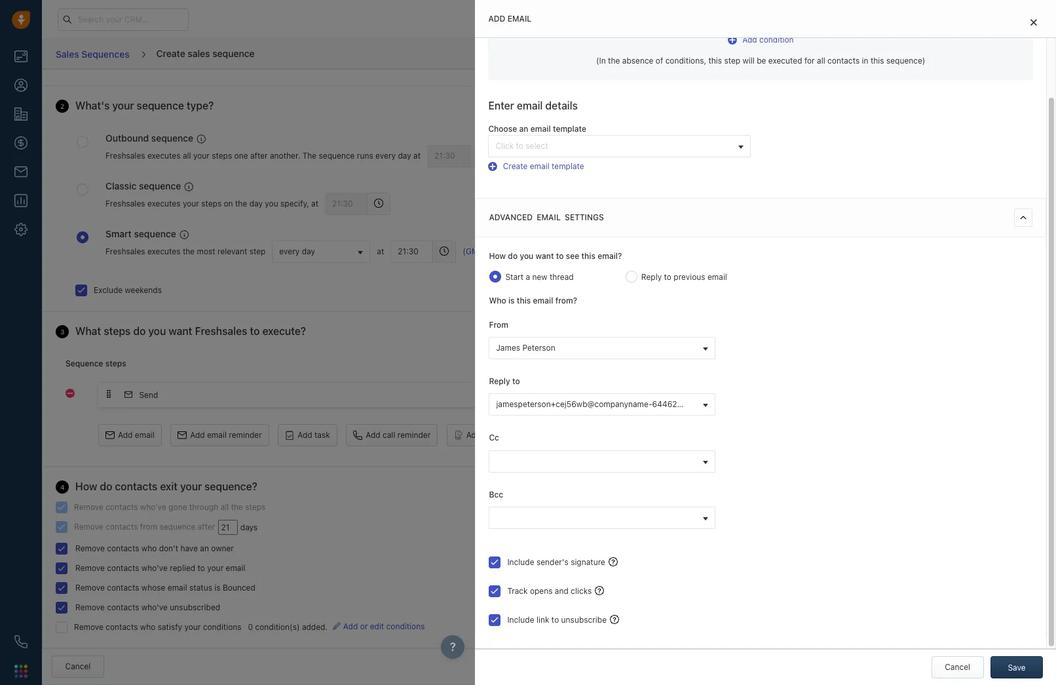 Task type: describe. For each thing, give the bounding box(es) containing it.
sequence left <span class=" ">sales reps can use this for weekly check-ins with leads and to run renewal campaigns e.g. renewing a contract</span> image
[[139, 180, 181, 191]]

what's your sequence type?
[[75, 100, 214, 112]]

0 condition(s) added.
[[248, 622, 328, 632]]

added.
[[302, 622, 328, 632]]

select
[[526, 141, 548, 150]]

sms
[[483, 430, 500, 440]]

create email template
[[503, 161, 585, 171]]

0 vertical spatial sales
[[188, 48, 210, 59]]

execute?
[[263, 325, 306, 337]]

another.
[[270, 151, 300, 161]]

0 vertical spatial day
[[398, 151, 412, 161]]

<span class=" ">sales reps can use this for weekly check-ins with leads and to run renewal campaigns e.g. renewing a contract</span> image
[[184, 182, 194, 191]]

this right see
[[582, 251, 596, 261]]

exclude
[[94, 285, 123, 295]]

condition(s)
[[255, 622, 300, 632]]

outbound sequence
[[106, 132, 193, 144]]

the down sequence?
[[231, 502, 243, 512]]

remove contacts from sequence after
[[74, 522, 215, 532]]

all inside enter email details dialog
[[818, 56, 826, 66]]

what steps do you want freshsales to execute?
[[75, 325, 306, 337]]

to right link
[[552, 615, 559, 625]]

2
[[60, 102, 64, 110]]

remove for remove contacts who've unsubscribed
[[75, 602, 105, 612]]

owner
[[211, 543, 234, 553]]

(gmt+00:00) utc
[[463, 246, 532, 256]]

0 horizontal spatial cancel button
[[52, 656, 104, 678]]

who is this email from?
[[489, 296, 578, 305]]

the right on
[[235, 199, 247, 209]]

or
[[360, 621, 368, 631]]

remove for remove contacts who don't have an owner
[[75, 543, 105, 553]]

call
[[383, 430, 396, 440]]

how for how do contacts exit your sequence?
[[75, 481, 97, 492]]

sales sequences
[[56, 48, 130, 60]]

644625405275115567.freshworksmail.com
[[653, 400, 813, 409]]

to left execute?
[[250, 325, 260, 337]]

an inside enter email details dialog
[[520, 124, 529, 134]]

remove for remove contacts who've gone through all the steps
[[74, 502, 104, 512]]

do for you
[[508, 251, 518, 261]]

track opens and clicks
[[508, 586, 592, 596]]

0 horizontal spatial after
[[198, 522, 215, 532]]

add call reminder button
[[346, 424, 438, 446]]

your down owner
[[207, 563, 224, 573]]

remove for remove contacts from sequence after
[[74, 522, 104, 532]]

your right 'exit'
[[180, 481, 202, 492]]

sales sequences link
[[55, 44, 130, 64]]

smart sequence
[[106, 228, 176, 239]]

send
[[139, 390, 158, 400]]

1 horizontal spatial conditions
[[387, 621, 425, 631]]

the left most
[[183, 246, 195, 256]]

clicks
[[571, 586, 592, 596]]

who for don't
[[141, 543, 157, 553]]

freshsales executes all your steps one after another. the sequence runs every day at
[[106, 151, 421, 161]]

advanced email settings
[[489, 212, 604, 222]]

add email reminder button
[[171, 424, 269, 446]]

unsubscribe
[[562, 615, 607, 625]]

thread
[[550, 272, 574, 282]]

have
[[181, 543, 198, 553]]

jamespeterson+cej56wb@companyname-
[[497, 400, 653, 409]]

signature
[[571, 557, 606, 567]]

remove for remove contacts who satisfy your conditions
[[74, 622, 104, 632]]

executes for smart sequence
[[147, 246, 181, 256]]

add condition link
[[728, 35, 794, 45]]

james peterson button
[[489, 337, 716, 359]]

add sms button
[[447, 424, 508, 446]]

to down james
[[513, 376, 520, 386]]

who've for replied
[[141, 563, 168, 573]]

condition
[[760, 35, 794, 45]]

enter
[[489, 100, 515, 112]]

how do contacts exit your sequence?
[[75, 481, 257, 492]]

0 vertical spatial template
[[553, 124, 587, 134]]

from
[[489, 320, 509, 330]]

who
[[489, 296, 507, 305]]

whose
[[141, 583, 165, 593]]

steps up days
[[245, 502, 266, 512]]

(gmt+00:00) utc link
[[463, 246, 532, 257]]

freshsales executes the most relevant step
[[106, 246, 266, 256]]

reminder for add call reminder
[[398, 430, 431, 440]]

remove contacts who don't have an owner
[[75, 543, 234, 553]]

every inside button
[[280, 246, 300, 256]]

include for include sender's signature
[[508, 557, 535, 567]]

exit
[[160, 481, 178, 492]]

add or edit conditions link
[[333, 621, 425, 631]]

create for create email template
[[503, 161, 528, 171]]

freshsales for outbound
[[106, 151, 145, 161]]

create sales sequence
[[156, 48, 255, 59]]

reply for reply to
[[489, 376, 511, 386]]

remove contacts who've replied to your email
[[75, 563, 246, 573]]

be
[[757, 56, 767, 66]]

Search your CRM... text field
[[58, 8, 189, 30]]

every day
[[280, 246, 315, 256]]

sequence?
[[205, 481, 257, 492]]

days
[[240, 522, 258, 532]]

will
[[743, 56, 755, 66]]

add email button
[[98, 424, 162, 446]]

1 vertical spatial do
[[133, 325, 146, 337]]

advanced
[[489, 212, 533, 222]]

0 vertical spatial you
[[265, 199, 278, 209]]

jamespeterson+cej56wb@companyname-644625405275115567.freshworksmail.com
[[497, 400, 813, 409]]

executed
[[769, 56, 803, 66]]

remove contacts whose email status is bounced
[[75, 583, 256, 593]]

phone element
[[8, 629, 34, 655]]

track
[[508, 586, 528, 596]]

include for include link to unsubscribe
[[508, 615, 535, 625]]

one
[[234, 151, 248, 161]]

new
[[533, 272, 548, 282]]

phone image
[[14, 635, 28, 648]]

bounced
[[223, 583, 256, 593]]

1 horizontal spatial after
[[250, 151, 268, 161]]

steps left the one
[[212, 151, 232, 161]]

executes for classic sequence
[[147, 199, 181, 209]]

type?
[[187, 100, 214, 112]]

sequence left <span class=" ">sales reps can use this for traditional drip campaigns e.g. reengaging with cold prospects</span> icon in the left top of the page
[[151, 132, 193, 144]]

enter email details
[[489, 100, 578, 112]]

include sender's signature
[[508, 557, 606, 567]]

previous
[[674, 272, 706, 282]]

how do you want to see this email?
[[489, 251, 622, 261]]

and
[[555, 586, 569, 596]]

details
[[546, 100, 578, 112]]

contacts for remove contacts from sequence after
[[106, 522, 138, 532]]

specify,
[[281, 199, 309, 209]]

outbound
[[106, 132, 149, 144]]

email
[[537, 212, 561, 222]]

classic sequence
[[106, 180, 181, 191]]

sequences
[[82, 48, 130, 60]]

link
[[537, 615, 550, 625]]



Task type: vqa. For each thing, say whether or not it's contained in the screenshot.
What associated with What are sales sequences?
yes



Task type: locate. For each thing, give the bounding box(es) containing it.
reply
[[642, 272, 662, 282], [489, 376, 511, 386]]

reminder up sequence?
[[229, 430, 262, 440]]

create down search your crm... "text box"
[[156, 48, 185, 59]]

2 vertical spatial at
[[377, 246, 384, 256]]

2 reminder from the left
[[398, 430, 431, 440]]

steps
[[212, 151, 232, 161], [201, 199, 222, 209], [104, 325, 131, 337], [105, 358, 126, 368], [245, 502, 266, 512]]

every day button
[[272, 240, 371, 263]]

to
[[516, 141, 524, 150], [556, 251, 564, 261], [664, 272, 672, 282], [250, 325, 260, 337], [513, 376, 520, 386], [198, 563, 205, 573], [552, 615, 559, 625]]

who've for gone
[[140, 502, 166, 512]]

what right '3'
[[75, 325, 101, 337]]

0 horizontal spatial conditions
[[203, 622, 242, 632]]

the right (in
[[608, 56, 620, 66]]

how inside enter email details dialog
[[489, 251, 506, 261]]

save button
[[991, 656, 1044, 679]]

freshsales for classic
[[106, 199, 145, 209]]

how left utc
[[489, 251, 506, 261]]

reminder
[[229, 430, 262, 440], [398, 430, 431, 440]]

how right 4
[[75, 481, 97, 492]]

who left don't
[[141, 543, 157, 553]]

cc
[[489, 433, 500, 443]]

1 vertical spatial day
[[250, 199, 263, 209]]

1 include from the top
[[508, 557, 535, 567]]

step right relevant
[[250, 246, 266, 256]]

contacts
[[828, 56, 860, 66], [115, 481, 158, 492], [106, 502, 138, 512], [106, 522, 138, 532], [107, 543, 139, 553], [107, 563, 139, 573], [107, 583, 139, 593], [107, 602, 139, 612], [106, 622, 138, 632]]

reply down james
[[489, 376, 511, 386]]

reminder for add email reminder
[[229, 430, 262, 440]]

add inside button
[[298, 430, 312, 440]]

contacts for remove contacts who've replied to your email
[[107, 563, 139, 573]]

reminder inside add email reminder button
[[229, 430, 262, 440]]

1 vertical spatial step
[[250, 246, 266, 256]]

the inside enter email details dialog
[[608, 56, 620, 66]]

0 vertical spatial want
[[536, 251, 554, 261]]

who've up from
[[140, 502, 166, 512]]

for
[[805, 56, 815, 66]]

after right the one
[[250, 151, 268, 161]]

0 vertical spatial all
[[818, 56, 826, 66]]

you left specify,
[[265, 199, 278, 209]]

sales right are
[[858, 83, 881, 94]]

2 vertical spatial day
[[302, 246, 315, 256]]

day inside every day button
[[302, 246, 315, 256]]

step inside enter email details dialog
[[725, 56, 741, 66]]

2 executes from the top
[[147, 199, 181, 209]]

1 horizontal spatial reminder
[[398, 430, 431, 440]]

1 vertical spatial create
[[503, 161, 528, 171]]

email?
[[598, 251, 622, 261]]

an up click to select
[[520, 124, 529, 134]]

reminder right call
[[398, 430, 431, 440]]

0 vertical spatial include
[[508, 557, 535, 567]]

freshsales down classic
[[106, 199, 145, 209]]

0 horizontal spatial want
[[169, 325, 192, 337]]

sequence up outbound sequence
[[137, 100, 184, 112]]

1 vertical spatial at
[[311, 199, 319, 209]]

0 vertical spatial is
[[509, 296, 515, 305]]

0 vertical spatial how
[[489, 251, 506, 261]]

reply to
[[489, 376, 520, 386]]

sequence steps
[[66, 358, 126, 368]]

executes down the <span class=" ">sales reps can use this for prospecting and account-based selling e.g. following up with event attendees</span> icon
[[147, 246, 181, 256]]

reply for reply to previous email
[[642, 272, 662, 282]]

who for satisfy
[[140, 622, 156, 632]]

reply to previous email
[[642, 272, 728, 282]]

contacts down remove contacts from sequence after
[[107, 543, 139, 553]]

executes for outbound sequence
[[147, 151, 181, 161]]

sequence
[[213, 48, 255, 59], [137, 100, 184, 112], [151, 132, 193, 144], [319, 151, 355, 161], [139, 180, 181, 191], [134, 228, 176, 239], [160, 522, 196, 532]]

1 horizontal spatial every
[[376, 151, 396, 161]]

unsubscribed
[[170, 602, 220, 612]]

1 reminder from the left
[[229, 430, 262, 440]]

cancel left save
[[945, 662, 971, 672]]

add or edit conditions
[[343, 621, 425, 631]]

2 horizontal spatial you
[[520, 251, 534, 261]]

sequence
[[66, 358, 103, 368]]

1 vertical spatial after
[[198, 522, 215, 532]]

is right status
[[215, 583, 221, 593]]

1 vertical spatial want
[[169, 325, 192, 337]]

freshsales down the smart
[[106, 246, 145, 256]]

create down click to select
[[503, 161, 528, 171]]

this right conditions, at the right
[[709, 56, 723, 66]]

contacts left in
[[828, 56, 860, 66]]

who
[[141, 543, 157, 553], [140, 622, 156, 632]]

contacts down remove contacts who've unsubscribed
[[106, 622, 138, 632]]

cancel button right freshworks switcher icon
[[52, 656, 104, 678]]

do up the start on the top left of page
[[508, 251, 518, 261]]

0 horizontal spatial is
[[215, 583, 221, 593]]

1 vertical spatial sales
[[858, 83, 881, 94]]

sequence down gone
[[160, 522, 196, 532]]

start a new thread
[[506, 272, 574, 282]]

template down choose an email template
[[552, 161, 585, 171]]

0 horizontal spatial step
[[250, 246, 266, 256]]

are
[[842, 83, 856, 94]]

all right through
[[221, 502, 229, 512]]

what for what steps do you want freshsales to execute?
[[75, 325, 101, 337]]

through
[[189, 502, 218, 512]]

click to select button
[[489, 135, 751, 157]]

add email inside button
[[118, 430, 155, 440]]

conditions right edit
[[387, 621, 425, 631]]

sender's
[[537, 557, 569, 567]]

contacts down remove contacts who don't have an owner
[[107, 563, 139, 573]]

classic
[[106, 180, 137, 191]]

your right what's
[[112, 100, 134, 112]]

(in the absence of conditions, this step will be executed for all contacts in this sequence)
[[597, 56, 926, 66]]

1 vertical spatial you
[[520, 251, 534, 261]]

to left see
[[556, 251, 564, 261]]

1 vertical spatial what
[[75, 325, 101, 337]]

your down <span class=" ">sales reps can use this for traditional drip campaigns e.g. reengaging with cold prospects</span> icon in the left top of the page
[[193, 151, 210, 161]]

2 horizontal spatial day
[[398, 151, 412, 161]]

2 vertical spatial all
[[221, 502, 229, 512]]

1 vertical spatial template
[[552, 161, 585, 171]]

0 horizontal spatial what
[[75, 325, 101, 337]]

freshsales left execute?
[[195, 325, 247, 337]]

contacts inside enter email details dialog
[[828, 56, 860, 66]]

add task
[[298, 430, 330, 440]]

0 vertical spatial every
[[376, 151, 396, 161]]

to right "replied"
[[198, 563, 205, 573]]

you
[[265, 199, 278, 209], [520, 251, 534, 261], [148, 325, 166, 337]]

4
[[60, 483, 65, 491]]

1 horizontal spatial cancel button
[[932, 656, 984, 679]]

1 horizontal spatial you
[[265, 199, 278, 209]]

0
[[248, 622, 253, 632]]

0 vertical spatial reply
[[642, 272, 662, 282]]

executes down outbound sequence
[[147, 151, 181, 161]]

0 vertical spatial who've
[[140, 502, 166, 512]]

cancel button left save
[[932, 656, 984, 679]]

1 horizontal spatial what
[[817, 83, 840, 94]]

remove contacts who've unsubscribed
[[75, 602, 220, 612]]

how for how do you want to see this email?
[[489, 251, 506, 261]]

steps up sequence steps
[[104, 325, 131, 337]]

day down specify,
[[302, 246, 315, 256]]

freshsales for smart
[[106, 246, 145, 256]]

your down <span class=" ">sales reps can use this for weekly check-ins with leads and to run renewal campaigns e.g. renewing a contract</span> image
[[183, 199, 199, 209]]

0 horizontal spatial you
[[148, 325, 166, 337]]

create for create sales sequence
[[156, 48, 185, 59]]

0 vertical spatial create
[[156, 48, 185, 59]]

every right runs
[[376, 151, 396, 161]]

1 horizontal spatial add email
[[489, 14, 532, 24]]

1 vertical spatial executes
[[147, 199, 181, 209]]

sequence left the <span class=" ">sales reps can use this for prospecting and account-based selling e.g. following up with event attendees</span> icon
[[134, 228, 176, 239]]

freshsales down "outbound" at the left
[[106, 151, 145, 161]]

to right click
[[516, 141, 524, 150]]

create inside enter email details dialog
[[503, 161, 528, 171]]

1 horizontal spatial want
[[536, 251, 554, 261]]

sequences?
[[883, 83, 935, 94]]

2 horizontal spatial do
[[508, 251, 518, 261]]

contacts for remove contacts who've unsubscribed
[[107, 602, 139, 612]]

this down a
[[517, 296, 531, 305]]

1 vertical spatial include
[[508, 615, 535, 625]]

0 vertical spatial an
[[520, 124, 529, 134]]

sequence up type?
[[213, 48, 255, 59]]

0 horizontal spatial all
[[183, 151, 191, 161]]

sequence right the the
[[319, 151, 355, 161]]

contacts left 'exit'
[[115, 481, 158, 492]]

step
[[725, 56, 741, 66], [250, 246, 266, 256]]

cancel right freshworks switcher icon
[[65, 661, 91, 671]]

0 vertical spatial add email
[[489, 14, 532, 24]]

template
[[553, 124, 587, 134], [552, 161, 585, 171]]

to left previous
[[664, 272, 672, 282]]

do for contacts
[[100, 481, 112, 492]]

sales up type?
[[188, 48, 210, 59]]

sales
[[56, 48, 79, 60]]

who've down whose
[[141, 602, 168, 612]]

1 vertical spatial is
[[215, 583, 221, 593]]

do inside enter email details dialog
[[508, 251, 518, 261]]

remove for remove contacts whose email status is bounced
[[75, 583, 105, 593]]

add email inside enter email details dialog
[[489, 14, 532, 24]]

1 vertical spatial reply
[[489, 376, 511, 386]]

edit
[[370, 621, 384, 631]]

1 horizontal spatial is
[[509, 296, 515, 305]]

an right have
[[200, 543, 209, 553]]

conditions left 0
[[203, 622, 242, 632]]

step left will
[[725, 56, 741, 66]]

1 horizontal spatial sales
[[858, 83, 881, 94]]

click to select
[[496, 141, 548, 150]]

you down weekends
[[148, 325, 166, 337]]

what for what are sales sequences?
[[817, 83, 840, 94]]

1 horizontal spatial at
[[377, 246, 384, 256]]

0 horizontal spatial add email
[[118, 430, 155, 440]]

1 horizontal spatial an
[[520, 124, 529, 134]]

executes down classic sequence
[[147, 199, 181, 209]]

0 horizontal spatial reply
[[489, 376, 511, 386]]

bcc
[[489, 489, 504, 499]]

contacts left from
[[106, 522, 138, 532]]

click
[[496, 141, 514, 150]]

0 horizontal spatial day
[[250, 199, 263, 209]]

<span class=" ">sales reps can use this for traditional drip campaigns e.g. reengaging with cold prospects</span> image
[[197, 134, 206, 143]]

contacts for remove contacts who've gone through all the steps
[[106, 502, 138, 512]]

include left link
[[508, 615, 535, 625]]

who've down remove contacts who don't have an owner
[[141, 563, 168, 573]]

most
[[197, 246, 215, 256]]

conditions
[[387, 621, 425, 631], [203, 622, 242, 632]]

who down remove contacts who've unsubscribed
[[140, 622, 156, 632]]

is inside enter email details dialog
[[509, 296, 515, 305]]

what left are
[[817, 83, 840, 94]]

1 horizontal spatial day
[[302, 246, 315, 256]]

see
[[566, 251, 580, 261]]

1 executes from the top
[[147, 151, 181, 161]]

contacts left whose
[[107, 583, 139, 593]]

add email reminder
[[190, 430, 262, 440]]

add inside "button"
[[366, 430, 381, 440]]

add condition
[[743, 35, 794, 45]]

0 horizontal spatial reminder
[[229, 430, 262, 440]]

steps left on
[[201, 199, 222, 209]]

1 horizontal spatial all
[[221, 502, 229, 512]]

who've for unsubscribed
[[141, 602, 168, 612]]

choose an email template
[[489, 124, 587, 134]]

this
[[709, 56, 723, 66], [871, 56, 885, 66], [582, 251, 596, 261], [517, 296, 531, 305]]

0 vertical spatial step
[[725, 56, 741, 66]]

want inside enter email details dialog
[[536, 251, 554, 261]]

don't
[[159, 543, 178, 553]]

0 horizontal spatial every
[[280, 246, 300, 256]]

day right runs
[[398, 151, 412, 161]]

all up <span class=" ">sales reps can use this for weekly check-ins with leads and to run renewal campaigns e.g. renewing a contract</span> image
[[183, 151, 191, 161]]

<span class=" ">sales reps can use this for prospecting and account-based selling e.g. following up with event attendees</span> image
[[180, 230, 189, 239]]

contacts for remove contacts who don't have an owner
[[107, 543, 139, 553]]

0 horizontal spatial create
[[156, 48, 185, 59]]

day right on
[[250, 199, 263, 209]]

do down weekends
[[133, 325, 146, 337]]

satisfy
[[158, 622, 182, 632]]

freshsales executes your steps on the day you specify, at
[[106, 199, 319, 209]]

3 executes from the top
[[147, 246, 181, 256]]

2 vertical spatial who've
[[141, 602, 168, 612]]

contacts up remove contacts from sequence after
[[106, 502, 138, 512]]

remove for remove contacts who've replied to your email
[[75, 563, 105, 573]]

executes
[[147, 151, 181, 161], [147, 199, 181, 209], [147, 246, 181, 256]]

0 vertical spatial at
[[414, 151, 421, 161]]

the
[[608, 56, 620, 66], [235, 199, 247, 209], [183, 246, 195, 256], [231, 502, 243, 512]]

0 horizontal spatial cancel
[[65, 661, 91, 671]]

who've
[[140, 502, 166, 512], [141, 563, 168, 573], [141, 602, 168, 612]]

0 horizontal spatial do
[[100, 481, 112, 492]]

your down unsubscribed
[[184, 622, 201, 632]]

add sms
[[467, 430, 500, 440]]

include up track
[[508, 557, 535, 567]]

2 vertical spatial you
[[148, 325, 166, 337]]

0 horizontal spatial how
[[75, 481, 97, 492]]

start
[[506, 272, 524, 282]]

you inside enter email details dialog
[[520, 251, 534, 261]]

enter email details dialog
[[476, 0, 1057, 685]]

2 vertical spatial executes
[[147, 246, 181, 256]]

1 vertical spatial who
[[140, 622, 156, 632]]

0 horizontal spatial an
[[200, 543, 209, 553]]

at right every day button
[[377, 246, 384, 256]]

utc
[[516, 246, 532, 256]]

this right in
[[871, 56, 885, 66]]

what are sales sequences?
[[817, 83, 935, 94]]

freshworks switcher image
[[14, 665, 28, 678]]

2 horizontal spatial all
[[818, 56, 826, 66]]

reply left previous
[[642, 272, 662, 282]]

email
[[508, 14, 532, 24], [517, 100, 543, 112], [531, 124, 551, 134], [530, 161, 550, 171], [708, 272, 728, 282], [533, 296, 554, 305], [135, 430, 155, 440], [207, 430, 227, 440], [226, 563, 246, 573], [168, 583, 187, 593]]

0 horizontal spatial at
[[311, 199, 319, 209]]

1 horizontal spatial step
[[725, 56, 741, 66]]

at right specify,
[[311, 199, 319, 209]]

2 include from the top
[[508, 615, 535, 625]]

replied
[[170, 563, 195, 573]]

reminder inside add call reminder "button"
[[398, 430, 431, 440]]

is right who
[[509, 296, 515, 305]]

None text field
[[219, 520, 238, 535]]

1 vertical spatial an
[[200, 543, 209, 553]]

1 horizontal spatial do
[[133, 325, 146, 337]]

every
[[376, 151, 396, 161], [280, 246, 300, 256]]

contacts for remove contacts whose email status is bounced
[[107, 583, 139, 593]]

1 horizontal spatial reply
[[642, 272, 662, 282]]

you up a
[[520, 251, 534, 261]]

1 horizontal spatial how
[[489, 251, 506, 261]]

include link to unsubscribe
[[508, 615, 607, 625]]

0 vertical spatial executes
[[147, 151, 181, 161]]

to inside click to select button
[[516, 141, 524, 150]]

contacts up remove contacts who satisfy your conditions
[[107, 602, 139, 612]]

runs
[[357, 151, 373, 161]]

all right for
[[818, 56, 826, 66]]

smart
[[106, 228, 132, 239]]

2 vertical spatial do
[[100, 481, 112, 492]]

contacts for remove contacts who satisfy your conditions
[[106, 622, 138, 632]]

0 vertical spatial after
[[250, 151, 268, 161]]

0 horizontal spatial sales
[[188, 48, 210, 59]]

cancel inside enter email details dialog
[[945, 662, 971, 672]]

an
[[520, 124, 529, 134], [200, 543, 209, 553]]

0 vertical spatial what
[[817, 83, 840, 94]]

create
[[156, 48, 185, 59], [503, 161, 528, 171]]

1 vertical spatial add email
[[118, 430, 155, 440]]

every down specify,
[[280, 246, 300, 256]]

0 vertical spatial do
[[508, 251, 518, 261]]

steps right sequence
[[105, 358, 126, 368]]

on
[[224, 199, 233, 209]]

1 vertical spatial who've
[[141, 563, 168, 573]]

jamespeterson+cej56wb@companyname-644625405275115567.freshworksmail.com button
[[489, 394, 813, 416]]

template down details
[[553, 124, 587, 134]]

a
[[526, 272, 530, 282]]

0 vertical spatial who
[[141, 543, 157, 553]]

create email template link
[[489, 161, 585, 171]]

1 vertical spatial how
[[75, 481, 97, 492]]

relevant
[[218, 246, 247, 256]]

1 horizontal spatial cancel
[[945, 662, 971, 672]]

close image
[[1031, 18, 1038, 26]]

2 horizontal spatial at
[[414, 151, 421, 161]]

1 horizontal spatial create
[[503, 161, 528, 171]]

1 vertical spatial all
[[183, 151, 191, 161]]

after down through
[[198, 522, 215, 532]]

1 vertical spatial every
[[280, 246, 300, 256]]

at right runs
[[414, 151, 421, 161]]

want
[[536, 251, 554, 261], [169, 325, 192, 337]]



